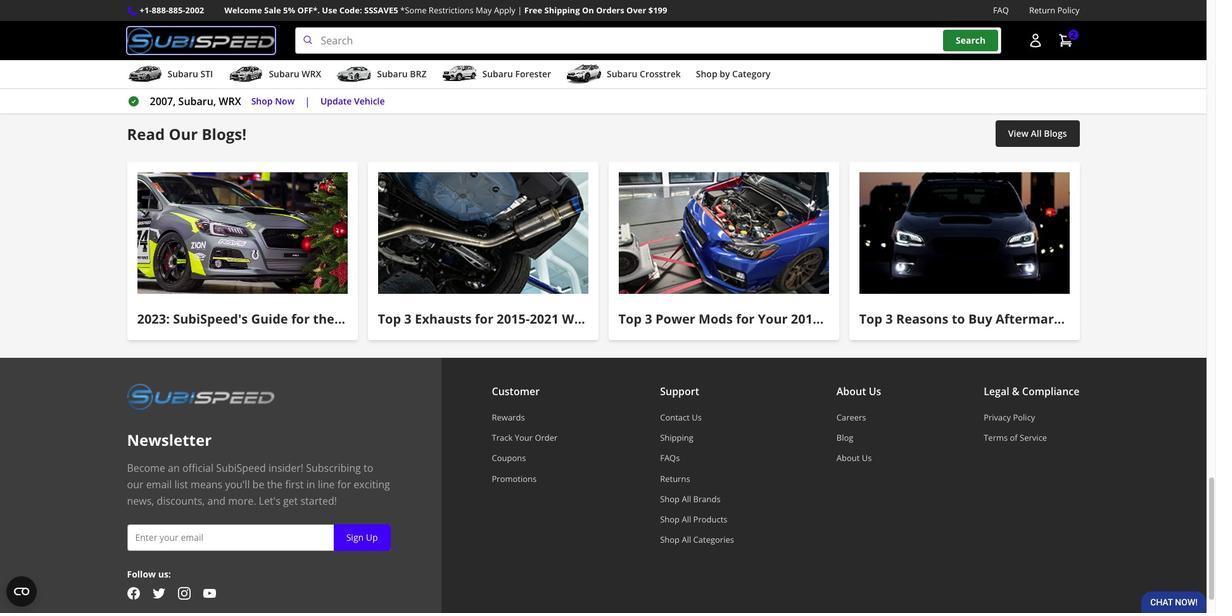 Task type: describe. For each thing, give the bounding box(es) containing it.
categories
[[693, 534, 734, 546]]

2007, subaru, wrx
[[150, 94, 241, 108]]

888-
[[152, 4, 169, 16]]

restrictions
[[429, 4, 474, 16]]

power
[[656, 311, 695, 328]]

our
[[169, 123, 198, 144]]

orders
[[596, 4, 624, 16]]

faq
[[993, 4, 1009, 16]]

our
[[127, 478, 143, 491]]

careers link
[[837, 412, 881, 423]]

off*.
[[297, 4, 320, 16]]

become an official subispeed insider! subscribing to our email list means you'll be the first in line for exciting news, discounts, and more. let's get started!
[[127, 461, 390, 508]]

order
[[535, 432, 558, 443]]

of
[[1010, 432, 1018, 443]]

a subaru brz thumbnail image image
[[337, 65, 372, 84]]

1 subispeed logo image from the top
[[127, 27, 275, 54]]

careers
[[837, 412, 866, 423]]

0 horizontal spatial wrx
[[219, 94, 241, 108]]

shop now link
[[251, 94, 295, 109]]

shop all brands
[[660, 493, 721, 505]]

shop for shop by category
[[696, 68, 717, 80]]

+1-888-885-2002 link
[[140, 4, 204, 17]]

subaru for subaru crosstrek
[[607, 68, 637, 80]]

button image
[[1028, 33, 1043, 48]]

newsletter
[[127, 429, 212, 450]]

2015+
[[791, 311, 827, 328]]

official
[[182, 461, 213, 475]]

up
[[366, 531, 378, 543]]

2023: subispeed's guide for the holidays
[[137, 311, 392, 328]]

a subaru crosstrek thumbnail image image
[[566, 65, 602, 84]]

subaru sti button
[[127, 63, 213, 88]]

3 for reasons
[[886, 311, 893, 328]]

a subaru sti thumbnail image image
[[127, 65, 162, 84]]

sign up
[[346, 531, 378, 543]]

brands
[[693, 493, 721, 505]]

0 vertical spatial to
[[952, 311, 965, 328]]

free
[[524, 4, 542, 16]]

terms of service
[[984, 432, 1047, 443]]

subaru for subaru brz
[[377, 68, 408, 80]]

means
[[191, 478, 222, 491]]

products
[[693, 514, 728, 525]]

blog
[[837, 432, 853, 443]]

you'll
[[225, 478, 250, 491]]

youtube logo image
[[203, 587, 216, 600]]

0 horizontal spatial your
[[515, 432, 533, 443]]

let's
[[259, 494, 280, 508]]

top for top 3 power mods for your 2015+ wrx for under $500
[[619, 311, 642, 328]]

apply
[[494, 4, 516, 16]]

subaru for subaru sti
[[168, 68, 198, 80]]

1 horizontal spatial your
[[758, 311, 788, 328]]

$1,450.00 link
[[130, 0, 323, 44]]

1 about from the top
[[837, 384, 866, 398]]

code:
[[339, 4, 362, 16]]

1 horizontal spatial |
[[518, 4, 522, 16]]

a subaru forester thumbnail image image
[[442, 65, 477, 84]]

top 3 power mods for your 2015+ wrx for under $500
[[619, 311, 956, 328]]

+1-
[[140, 4, 152, 16]]

on
[[582, 4, 594, 16]]

$500
[[927, 311, 956, 328]]

$925.00 link
[[333, 0, 526, 44]]

subaru wrx
[[269, 68, 321, 80]]

sti
[[200, 68, 213, 80]]

subaru sti
[[168, 68, 213, 80]]

wrx/sti
[[562, 311, 615, 328]]

now
[[275, 95, 295, 107]]

for inside become an official subispeed insider! subscribing to our email list means you'll be the first in line for exciting news, discounts, and more. let's get started!
[[337, 478, 351, 491]]

top for top 3 exhausts for 2015-2021 wrx/sti
[[378, 311, 401, 328]]

2002
[[185, 4, 204, 16]]

$199
[[648, 4, 667, 16]]

shop for shop now
[[251, 95, 273, 107]]

return policy
[[1029, 4, 1080, 16]]

follow us:
[[127, 568, 171, 580]]

search button
[[943, 30, 998, 51]]

5%
[[283, 4, 295, 16]]

subaru for subaru wrx
[[269, 68, 299, 80]]

all for blogs
[[1031, 127, 1042, 139]]

shop for shop all brands
[[660, 493, 680, 505]]

exciting
[[354, 478, 390, 491]]

mods
[[699, 311, 733, 328]]

subaru forester
[[482, 68, 551, 80]]

$899.00 link
[[943, 0, 1136, 44]]

privacy policy
[[984, 412, 1035, 423]]

holidays
[[338, 311, 392, 328]]

$925.00
[[333, 30, 366, 42]]

under
[[885, 311, 924, 328]]

coupons link
[[492, 453, 558, 464]]

2015-
[[497, 311, 530, 328]]

top 3 reasons to buy aftermarket lighting for your suba
[[859, 311, 1216, 328]]

faq link
[[993, 4, 1009, 17]]

an
[[168, 461, 180, 475]]

service
[[1020, 432, 1047, 443]]

top for top 3 reasons to buy aftermarket lighting for your suba
[[859, 311, 882, 328]]

2 button
[[1052, 28, 1080, 53]]

shop all products link
[[660, 514, 734, 525]]

sign
[[346, 531, 364, 543]]

track your order
[[492, 432, 558, 443]]

for left under
[[863, 311, 881, 328]]

$1,450.00
[[130, 30, 170, 42]]

first
[[285, 478, 304, 491]]

policy for privacy policy
[[1013, 412, 1035, 423]]

exhausts
[[415, 311, 472, 328]]

top 3 exhausts for 2015-2021 wrx/sti link
[[368, 162, 615, 340]]

us:
[[158, 568, 171, 580]]

us for contact us link
[[692, 412, 702, 423]]

wrx inside dropdown button
[[302, 68, 321, 80]]

coupons
[[492, 453, 526, 464]]

open widget image
[[6, 576, 37, 607]]

2 about from the top
[[837, 453, 860, 464]]



Task type: locate. For each thing, give the bounding box(es) containing it.
2 3 from the left
[[645, 311, 652, 328]]

reasons
[[896, 311, 949, 328]]

subispeed
[[216, 461, 266, 475]]

|
[[518, 4, 522, 16], [305, 94, 310, 108]]

shop for shop all categories
[[660, 534, 680, 546]]

1 top from the left
[[378, 311, 401, 328]]

all down the shop all products on the right of the page
[[682, 534, 691, 546]]

1 horizontal spatial to
[[952, 311, 965, 328]]

3 for power
[[645, 311, 652, 328]]

subaru inside subaru sti dropdown button
[[168, 68, 198, 80]]

5 subaru from the left
[[607, 68, 637, 80]]

contact us
[[660, 412, 702, 423]]

the inside become an official subispeed insider! subscribing to our email list means you'll be the first in line for exciting news, discounts, and more. let's get started!
[[267, 478, 283, 491]]

all down shop all brands
[[682, 514, 691, 525]]

contact us link
[[660, 412, 734, 423]]

shop all categories
[[660, 534, 734, 546]]

3 for exhausts
[[404, 311, 412, 328]]

shop for shop all products
[[660, 514, 680, 525]]

subaru left forester
[[482, 68, 513, 80]]

1 vertical spatial the
[[267, 478, 283, 491]]

2 horizontal spatial top
[[859, 311, 882, 328]]

top 3 reasons to buy aftermarket lighting for your suba link
[[849, 162, 1216, 340]]

shop down the shop all products on the right of the page
[[660, 534, 680, 546]]

rewards
[[492, 412, 525, 423]]

us up shipping link
[[692, 412, 702, 423]]

in
[[306, 478, 315, 491]]

line
[[318, 478, 335, 491]]

suba
[[1188, 311, 1216, 328]]

category
[[732, 68, 771, 80]]

0 vertical spatial |
[[518, 4, 522, 16]]

promotions
[[492, 473, 537, 484]]

compliance
[[1022, 384, 1080, 398]]

shop
[[696, 68, 717, 80], [251, 95, 273, 107], [660, 493, 680, 505], [660, 514, 680, 525], [660, 534, 680, 546]]

0 horizontal spatial the
[[267, 478, 283, 491]]

4 subaru from the left
[[482, 68, 513, 80]]

1 vertical spatial shipping
[[660, 432, 693, 443]]

1 vertical spatial policy
[[1013, 412, 1035, 423]]

shop left by
[[696, 68, 717, 80]]

0 horizontal spatial policy
[[1013, 412, 1035, 423]]

read
[[127, 123, 165, 144]]

1 vertical spatial to
[[364, 461, 373, 475]]

0 vertical spatial shipping
[[544, 4, 580, 16]]

all right view
[[1031, 127, 1042, 139]]

0 vertical spatial about us
[[837, 384, 881, 398]]

blogs
[[1044, 127, 1067, 139]]

+1-888-885-2002
[[140, 4, 204, 16]]

for right lighting
[[1133, 311, 1151, 328]]

3 inside the top 3 exhausts for 2015-2021 wrx/sti link
[[404, 311, 412, 328]]

&
[[1012, 384, 1020, 398]]

by
[[720, 68, 730, 80]]

2 horizontal spatial 3
[[886, 311, 893, 328]]

1 horizontal spatial top
[[619, 311, 642, 328]]

subaru,
[[178, 94, 216, 108]]

shop all categories link
[[660, 534, 734, 546]]

1 horizontal spatial policy
[[1058, 4, 1080, 16]]

for left "2015-"
[[475, 311, 493, 328]]

0 vertical spatial about
[[837, 384, 866, 398]]

search input field
[[295, 27, 1001, 54]]

subaru brz button
[[337, 63, 427, 88]]

0 vertical spatial us
[[869, 384, 881, 398]]

subaru inside subaru wrx dropdown button
[[269, 68, 299, 80]]

for right line
[[337, 478, 351, 491]]

2 subaru from the left
[[269, 68, 299, 80]]

subaru forester button
[[442, 63, 551, 88]]

1 horizontal spatial wrx
[[302, 68, 321, 80]]

3 left the power
[[645, 311, 652, 328]]

all for brands
[[682, 493, 691, 505]]

3
[[404, 311, 412, 328], [645, 311, 652, 328], [886, 311, 893, 328]]

about
[[837, 384, 866, 398], [837, 453, 860, 464]]

0 horizontal spatial |
[[305, 94, 310, 108]]

*some
[[400, 4, 427, 16]]

subaru
[[168, 68, 198, 80], [269, 68, 299, 80], [377, 68, 408, 80], [482, 68, 513, 80], [607, 68, 637, 80]]

sign up button
[[334, 524, 391, 551]]

be
[[252, 478, 264, 491]]

update vehicle
[[320, 95, 385, 107]]

view all blogs
[[1008, 127, 1067, 139]]

2 subispeed logo image from the top
[[127, 383, 275, 410]]

subaru left crosstrek
[[607, 68, 637, 80]]

may
[[476, 4, 492, 16]]

1 horizontal spatial the
[[313, 311, 334, 328]]

shop left now
[[251, 95, 273, 107]]

1 subaru from the left
[[168, 68, 198, 80]]

us down blog link in the bottom of the page
[[862, 453, 872, 464]]

contact
[[660, 412, 690, 423]]

for right guide
[[291, 311, 310, 328]]

0 vertical spatial wrx
[[302, 68, 321, 80]]

terms of service link
[[984, 432, 1080, 443]]

subaru left brz
[[377, 68, 408, 80]]

and
[[208, 494, 226, 508]]

| right now
[[305, 94, 310, 108]]

shop all brands link
[[660, 493, 734, 505]]

aftermarket
[[996, 311, 1075, 328]]

discounts,
[[157, 494, 205, 508]]

all left the brands
[[682, 493, 691, 505]]

1 horizontal spatial 3
[[645, 311, 652, 328]]

3 left exhausts
[[404, 311, 412, 328]]

1 vertical spatial about
[[837, 453, 860, 464]]

3 3 from the left
[[886, 311, 893, 328]]

1 vertical spatial us
[[692, 412, 702, 423]]

insider!
[[269, 461, 303, 475]]

facebook logo image
[[127, 587, 140, 600]]

twitter logo image
[[152, 587, 165, 600]]

email
[[146, 478, 172, 491]]

policy up '2'
[[1058, 4, 1080, 16]]

3 left reasons on the bottom
[[886, 311, 893, 328]]

wrx
[[302, 68, 321, 80], [219, 94, 241, 108], [831, 311, 860, 328]]

view all blogs link
[[996, 120, 1080, 147]]

to left buy at the bottom right of the page
[[952, 311, 965, 328]]

policy up terms of service link
[[1013, 412, 1035, 423]]

blog link
[[837, 432, 881, 443]]

wrx up update
[[302, 68, 321, 80]]

top 3 power mods for your 2015+ wrx for under $500 link
[[608, 162, 956, 340]]

0 horizontal spatial 3
[[404, 311, 412, 328]]

crosstrek
[[640, 68, 681, 80]]

0 vertical spatial the
[[313, 311, 334, 328]]

subaru inside subaru crosstrek dropdown button
[[607, 68, 637, 80]]

policy
[[1058, 4, 1080, 16], [1013, 412, 1035, 423]]

1 vertical spatial |
[[305, 94, 310, 108]]

the right be
[[267, 478, 283, 491]]

1 horizontal spatial shipping
[[660, 432, 693, 443]]

subispeed logo image
[[127, 27, 275, 54], [127, 383, 275, 410]]

about us link
[[837, 453, 881, 464]]

subaru up now
[[269, 68, 299, 80]]

0 horizontal spatial top
[[378, 311, 401, 328]]

2021
[[530, 311, 559, 328]]

2 horizontal spatial your
[[1155, 311, 1184, 328]]

0 horizontal spatial to
[[364, 461, 373, 475]]

buy
[[968, 311, 992, 328]]

0 vertical spatial policy
[[1058, 4, 1080, 16]]

Enter your email text field
[[127, 524, 391, 551]]

2007,
[[150, 94, 176, 108]]

wrx down a subaru wrx thumbnail image
[[219, 94, 241, 108]]

3 inside 'top 3 power mods for your 2015+ wrx for under $500' link
[[645, 311, 652, 328]]

about us
[[837, 384, 881, 398], [837, 453, 872, 464]]

| left the free
[[518, 4, 522, 16]]

0 vertical spatial subispeed logo image
[[127, 27, 275, 54]]

shipping down contact
[[660, 432, 693, 443]]

welcome
[[224, 4, 262, 16]]

your left '2015+' at right
[[758, 311, 788, 328]]

update vehicle button
[[320, 94, 385, 109]]

your left suba
[[1155, 311, 1184, 328]]

to inside become an official subispeed insider! subscribing to our email list means you'll be the first in line for exciting news, discounts, and more. let's get started!
[[364, 461, 373, 475]]

read our blogs!
[[127, 123, 246, 144]]

1 vertical spatial about us
[[837, 453, 872, 464]]

1 about us from the top
[[837, 384, 881, 398]]

wrx/sti engine bay image
[[619, 173, 829, 294]]

3 subaru from the left
[[377, 68, 408, 80]]

2 about us from the top
[[837, 453, 872, 464]]

sssave5
[[364, 4, 398, 16]]

a subaru wrx thumbnail image image
[[228, 65, 264, 84]]

2 vertical spatial wrx
[[831, 311, 860, 328]]

subaru for subaru forester
[[482, 68, 513, 80]]

terms
[[984, 432, 1008, 443]]

shipping left on
[[544, 4, 580, 16]]

shop down shop all brands
[[660, 514, 680, 525]]

us up careers link
[[869, 384, 881, 398]]

subaru inside subaru forester dropdown button
[[482, 68, 513, 80]]

instagram logo image
[[178, 587, 190, 600]]

about down blog
[[837, 453, 860, 464]]

all for categories
[[682, 534, 691, 546]]

shop now
[[251, 95, 295, 107]]

0 horizontal spatial shipping
[[544, 4, 580, 16]]

wrx right '2015+' at right
[[831, 311, 860, 328]]

shop inside dropdown button
[[696, 68, 717, 80]]

shop down returns
[[660, 493, 680, 505]]

1 3 from the left
[[404, 311, 412, 328]]

subaru inside dropdown button
[[377, 68, 408, 80]]

2023: subispeed's guide for the holidays link
[[127, 162, 392, 340]]

2 horizontal spatial wrx
[[831, 311, 860, 328]]

885-
[[169, 4, 185, 16]]

1 vertical spatial wrx
[[219, 94, 241, 108]]

2 vertical spatial us
[[862, 453, 872, 464]]

wrx/sti aftermarket light image
[[859, 173, 1070, 294]]

subaru left sti
[[168, 68, 198, 80]]

over
[[626, 4, 646, 16]]

forester
[[515, 68, 551, 80]]

us for about us link
[[862, 453, 872, 464]]

the left holidays at the bottom left of page
[[313, 311, 334, 328]]

about us down blog link in the bottom of the page
[[837, 453, 872, 464]]

all
[[1031, 127, 1042, 139], [682, 493, 691, 505], [682, 514, 691, 525], [682, 534, 691, 546]]

more.
[[228, 494, 256, 508]]

support
[[660, 384, 699, 398]]

shop by category
[[696, 68, 771, 80]]

all for products
[[682, 514, 691, 525]]

top left exhausts
[[378, 311, 401, 328]]

3 inside top 3 reasons to buy aftermarket lighting for your suba link
[[886, 311, 893, 328]]

started!
[[301, 494, 337, 508]]

2
[[1071, 29, 1076, 41]]

wrx/sti interior image
[[137, 173, 347, 294]]

to up exciting in the left bottom of the page
[[364, 461, 373, 475]]

wrx/sti exhaust image
[[378, 173, 588, 294]]

your
[[758, 311, 788, 328], [1155, 311, 1184, 328], [515, 432, 533, 443]]

your down rewards link
[[515, 432, 533, 443]]

faqs link
[[660, 453, 734, 464]]

about us up careers link
[[837, 384, 881, 398]]

$899.00
[[943, 30, 976, 42]]

subispeed logo image up newsletter
[[127, 383, 275, 410]]

legal & compliance
[[984, 384, 1080, 398]]

returns
[[660, 473, 690, 484]]

for right mods
[[736, 311, 755, 328]]

top left under
[[859, 311, 882, 328]]

privacy
[[984, 412, 1011, 423]]

2 top from the left
[[619, 311, 642, 328]]

1 vertical spatial subispeed logo image
[[127, 383, 275, 410]]

about up careers
[[837, 384, 866, 398]]

subscribing
[[306, 461, 361, 475]]

policy for return policy
[[1058, 4, 1080, 16]]

subaru brz
[[377, 68, 427, 80]]

3 top from the left
[[859, 311, 882, 328]]

subispeed logo image down 2002
[[127, 27, 275, 54]]

top right wrx/sti
[[619, 311, 642, 328]]

vehicle
[[354, 95, 385, 107]]



Task type: vqa. For each thing, say whether or not it's contained in the screenshot.
"Your" within the THE TOP 3 REASONS TO BUY AFTERMARKET LIGHTING FOR YOUR SUBA LINK
yes



